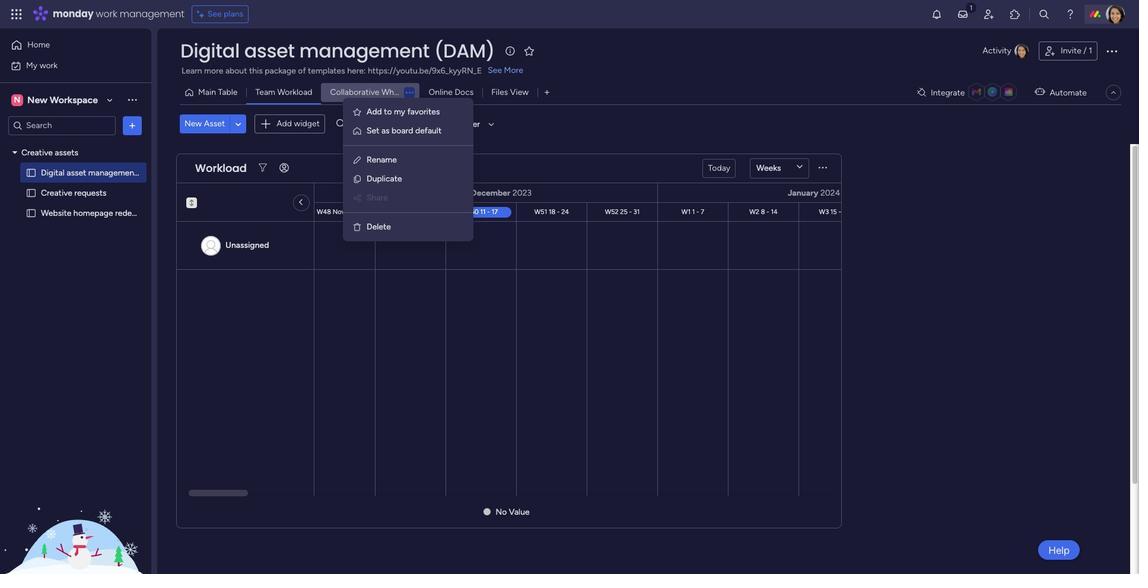 Task type: describe. For each thing, give the bounding box(es) containing it.
files view
[[492, 87, 529, 97]]

options image inside collaborative whiteboard button
[[401, 89, 419, 96]]

w2   8 - 14
[[750, 208, 778, 216]]

asset inside list box
[[67, 168, 86, 178]]

asset
[[204, 119, 225, 129]]

- for w2   8 - 14
[[767, 208, 770, 216]]

add for add to my favorites
[[367, 107, 382, 117]]

about
[[226, 66, 247, 76]]

activity button
[[979, 42, 1035, 61]]

w3   15 - 21
[[820, 208, 850, 216]]

my work
[[26, 60, 58, 70]]

show board description image
[[503, 45, 518, 57]]

- for w50   11 - 17
[[488, 208, 490, 216]]

w50
[[465, 208, 479, 216]]

team
[[256, 87, 275, 97]]

lottie animation element
[[0, 455, 151, 575]]

files view button
[[483, 83, 538, 102]]

0 vertical spatial asset
[[244, 37, 295, 64]]

home
[[27, 40, 50, 50]]

https://youtu.be/9x6_kyyrn_e
[[368, 66, 482, 76]]

w49   4 - 10
[[395, 208, 427, 216]]

learn
[[182, 66, 202, 76]]

files
[[492, 87, 508, 97]]

share image
[[353, 194, 362, 203]]

new asset button
[[180, 115, 230, 134]]

set as board default image
[[353, 126, 362, 136]]

w2
[[750, 208, 760, 216]]

new for new workspace
[[27, 94, 47, 105]]

creative requests
[[41, 188, 107, 198]]

0 horizontal spatial digital
[[41, 168, 65, 178]]

creative for creative requests
[[41, 188, 72, 198]]

inbox image
[[958, 8, 970, 20]]

dapulse integrations image
[[918, 88, 927, 97]]

v2 collapse up image
[[186, 197, 197, 205]]

monday work management
[[53, 7, 184, 21]]

w51   18 - 24
[[535, 208, 569, 216]]

workspace image
[[11, 94, 23, 107]]

no value
[[496, 507, 530, 517]]

requests
[[74, 188, 107, 198]]

1 horizontal spatial digital asset management (dam)
[[180, 37, 495, 64]]

more dots image
[[819, 164, 828, 173]]

public board image for website homepage redesign
[[26, 207, 37, 219]]

21
[[843, 208, 850, 216]]

w49
[[395, 208, 409, 216]]

new for new asset
[[185, 119, 202, 129]]

work for my
[[40, 60, 58, 70]]

w46
[[182, 208, 196, 216]]

set as board default
[[367, 126, 442, 136]]

w52
[[605, 208, 619, 216]]

Digital asset management (DAM) field
[[178, 37, 498, 64]]

duplicate image
[[353, 175, 362, 184]]

add for add widget
[[277, 119, 292, 129]]

- for w49   4 - 10
[[416, 208, 419, 216]]

Search field
[[345, 116, 381, 133]]

december
[[471, 188, 511, 198]]

as
[[382, 126, 390, 136]]

see plans
[[208, 9, 244, 19]]

add widget
[[277, 119, 320, 129]]

0 vertical spatial (dam)
[[434, 37, 495, 64]]

workspace
[[50, 94, 98, 105]]

integrate
[[931, 88, 966, 98]]

creative for creative assets
[[21, 148, 53, 158]]

activity
[[983, 46, 1012, 56]]

december 2023
[[471, 188, 532, 198]]

redesign
[[115, 208, 147, 218]]

0 vertical spatial options image
[[1105, 44, 1120, 58]]

option inside list box
[[0, 142, 151, 144]]

w51
[[535, 208, 548, 216]]

n
[[14, 95, 20, 105]]

2023
[[513, 188, 532, 198]]

angle down image
[[236, 120, 241, 129]]

0 vertical spatial digital
[[180, 37, 240, 64]]

add to favorites image
[[524, 45, 536, 57]]

nov
[[333, 208, 345, 216]]

docs
[[455, 87, 474, 97]]

15
[[831, 208, 838, 216]]

invite members image
[[984, 8, 996, 20]]

17
[[492, 208, 498, 216]]

workload inside button
[[278, 87, 313, 97]]

filter
[[462, 119, 480, 129]]

today
[[709, 163, 731, 173]]

1 image
[[967, 1, 977, 14]]

filter button
[[443, 115, 499, 134]]

2024
[[821, 188, 841, 198]]

18
[[549, 208, 556, 216]]

/
[[1084, 46, 1088, 56]]

help button
[[1039, 541, 1081, 560]]

set
[[367, 126, 380, 136]]

10
[[420, 208, 427, 216]]

default
[[416, 126, 442, 136]]

1 inside button
[[1090, 46, 1093, 56]]

search everything image
[[1039, 8, 1051, 20]]

see inside button
[[208, 9, 222, 19]]

my work button
[[7, 56, 128, 75]]

package
[[265, 66, 296, 76]]

my
[[26, 60, 38, 70]]

online
[[429, 87, 453, 97]]

2 vertical spatial options image
[[126, 120, 138, 132]]

w3
[[820, 208, 829, 216]]

invite / 1
[[1061, 46, 1093, 56]]

select product image
[[11, 8, 23, 20]]

team workload
[[256, 87, 313, 97]]

autopilot image
[[1036, 84, 1046, 100]]

0 horizontal spatial workload
[[195, 161, 247, 176]]

home button
[[7, 36, 128, 55]]

w1
[[682, 208, 691, 216]]

whiteboard
[[382, 87, 426, 97]]

new asset
[[185, 119, 225, 129]]

w1   1 - 7
[[682, 208, 705, 216]]

collaborative
[[330, 87, 380, 97]]

help image
[[1065, 8, 1077, 20]]

- for w1   1 - 7
[[697, 208, 700, 216]]

add view image
[[545, 88, 550, 97]]

view
[[510, 87, 529, 97]]

new workspace
[[27, 94, 98, 105]]

- for w51   18 - 24
[[557, 208, 560, 216]]

collaborative whiteboard
[[330, 87, 426, 97]]

angle right image
[[300, 197, 303, 208]]

31
[[634, 208, 640, 216]]

templates
[[308, 66, 345, 76]]

menu containing add to my favorites
[[343, 98, 474, 242]]

v2 collapse down image
[[186, 197, 197, 205]]



Task type: locate. For each thing, give the bounding box(es) containing it.
(dam) up docs
[[434, 37, 495, 64]]

option
[[0, 142, 151, 144]]

apps image
[[1010, 8, 1022, 20]]

w52   25 - 31
[[605, 208, 640, 216]]

1 public board image from the top
[[26, 187, 37, 199]]

0 vertical spatial see
[[208, 9, 222, 19]]

caret down image
[[12, 148, 17, 157]]

1 vertical spatial options image
[[401, 89, 419, 96]]

delete image
[[353, 223, 362, 232]]

(dam) inside list box
[[139, 168, 164, 178]]

1 horizontal spatial work
[[96, 7, 117, 21]]

delete
[[367, 222, 391, 232]]

- for w52   25 - 31
[[630, 208, 632, 216]]

- right 8
[[767, 208, 770, 216]]

0 vertical spatial digital asset management (dam)
[[180, 37, 495, 64]]

see plans button
[[192, 5, 249, 23]]

online docs
[[429, 87, 474, 97]]

main table button
[[180, 83, 247, 102]]

favorites
[[408, 107, 440, 117]]

unassigned
[[226, 240, 269, 250]]

(dam) up november
[[139, 168, 164, 178]]

5 - from the left
[[557, 208, 560, 216]]

options image up add to my favorites
[[401, 89, 419, 96]]

public board image
[[26, 167, 37, 178]]

creative assets
[[21, 148, 78, 158]]

0 vertical spatial management
[[120, 7, 184, 21]]

this
[[249, 66, 263, 76]]

2 - from the left
[[355, 208, 358, 216]]

1
[[1090, 46, 1093, 56], [693, 208, 695, 216]]

1 vertical spatial (dam)
[[139, 168, 164, 178]]

0 horizontal spatial add
[[277, 119, 292, 129]]

my
[[394, 107, 406, 117]]

creative up 'website'
[[41, 188, 72, 198]]

19
[[210, 208, 216, 216]]

25
[[621, 208, 628, 216]]

plans
[[224, 9, 244, 19]]

0 horizontal spatial (dam)
[[139, 168, 164, 178]]

add inside popup button
[[277, 119, 292, 129]]

of
[[298, 66, 306, 76]]

0 vertical spatial 1
[[1090, 46, 1093, 56]]

options image right "/" at the right of the page
[[1105, 44, 1120, 58]]

lottie animation image
[[0, 455, 151, 575]]

1 vertical spatial add
[[277, 119, 292, 129]]

0 vertical spatial add
[[367, 107, 382, 117]]

digital up 'more'
[[180, 37, 240, 64]]

0 horizontal spatial 1
[[693, 208, 695, 216]]

digital asset management (dam)
[[180, 37, 495, 64], [41, 168, 164, 178]]

public board image down public board icon
[[26, 187, 37, 199]]

collapse board header image
[[1110, 88, 1119, 97]]

8 - from the left
[[767, 208, 770, 216]]

4
[[410, 208, 414, 216]]

27
[[347, 208, 354, 216]]

workload left v2 funnel image
[[195, 161, 247, 176]]

- left 7
[[697, 208, 700, 216]]

1 horizontal spatial 1
[[1090, 46, 1093, 56]]

share menu item
[[353, 191, 464, 205]]

more
[[204, 66, 224, 76]]

work inside button
[[40, 60, 58, 70]]

0 horizontal spatial new
[[27, 94, 47, 105]]

1 horizontal spatial workload
[[278, 87, 313, 97]]

work for monday
[[96, 7, 117, 21]]

public board image for creative requests
[[26, 187, 37, 199]]

add left the to
[[367, 107, 382, 117]]

workload down of
[[278, 87, 313, 97]]

0 horizontal spatial digital asset management (dam)
[[41, 168, 164, 178]]

1 vertical spatial work
[[40, 60, 58, 70]]

asset
[[244, 37, 295, 64], [67, 168, 86, 178]]

work
[[96, 7, 117, 21], [40, 60, 58, 70]]

automate
[[1050, 88, 1088, 98]]

menu
[[343, 98, 474, 242]]

2 public board image from the top
[[26, 207, 37, 219]]

0 vertical spatial work
[[96, 7, 117, 21]]

1 horizontal spatial see
[[488, 65, 502, 75]]

public board image left 'website'
[[26, 207, 37, 219]]

monday
[[53, 7, 94, 21]]

add left widget
[[277, 119, 292, 129]]

workspace selection element
[[11, 93, 100, 107]]

creative up public board icon
[[21, 148, 53, 158]]

1 right w1
[[693, 208, 695, 216]]

0 horizontal spatial work
[[40, 60, 58, 70]]

- right 4
[[416, 208, 419, 216]]

options image down workspace options icon
[[126, 120, 138, 132]]

1 right "/" at the right of the page
[[1090, 46, 1093, 56]]

list box containing creative assets
[[0, 140, 164, 384]]

options image
[[1105, 44, 1120, 58], [401, 89, 419, 96], [126, 120, 138, 132]]

learn more about this package of templates here: https://youtu.be/9x6_kyyrn_e see more
[[182, 65, 524, 76]]

v2 funnel image
[[259, 164, 267, 173]]

website homepage redesign
[[41, 208, 147, 218]]

add to my favorites image
[[353, 107, 362, 117]]

- for w3   15 - 21
[[839, 208, 842, 216]]

new left asset
[[185, 119, 202, 129]]

homepage
[[74, 208, 113, 218]]

invite / 1 button
[[1040, 42, 1098, 61]]

9 - from the left
[[839, 208, 842, 216]]

(dam)
[[434, 37, 495, 64], [139, 168, 164, 178]]

w50   11 - 17
[[465, 208, 498, 216]]

1 horizontal spatial add
[[367, 107, 382, 117]]

1 horizontal spatial (dam)
[[434, 37, 495, 64]]

november
[[163, 188, 203, 198]]

add inside 'menu'
[[367, 107, 382, 117]]

0 vertical spatial public board image
[[26, 187, 37, 199]]

7 - from the left
[[697, 208, 700, 216]]

public board image
[[26, 187, 37, 199], [26, 207, 37, 219]]

james peterson image
[[1107, 5, 1126, 24]]

digital asset management (dam) up requests
[[41, 168, 164, 178]]

1 horizontal spatial new
[[185, 119, 202, 129]]

digital down creative assets in the left of the page
[[41, 168, 65, 178]]

1 horizontal spatial digital
[[180, 37, 240, 64]]

3
[[360, 208, 363, 216]]

- left 21
[[839, 208, 842, 216]]

- right 11
[[488, 208, 490, 216]]

1 vertical spatial workload
[[195, 161, 247, 176]]

no
[[496, 507, 507, 517]]

Search in workspace field
[[25, 119, 99, 132]]

assets
[[55, 148, 78, 158]]

1 horizontal spatial options image
[[401, 89, 419, 96]]

6 - from the left
[[630, 208, 632, 216]]

team workload button
[[247, 83, 321, 102]]

asset up creative requests
[[67, 168, 86, 178]]

1 vertical spatial asset
[[67, 168, 86, 178]]

workspace options image
[[126, 94, 138, 106]]

w48   nov 27 - 3
[[317, 208, 363, 216]]

work right my
[[40, 60, 58, 70]]

2 horizontal spatial options image
[[1105, 44, 1120, 58]]

- left 3
[[355, 208, 358, 216]]

1 - from the left
[[205, 208, 208, 216]]

24
[[562, 208, 569, 216]]

v2 search image
[[337, 118, 345, 131]]

management
[[120, 7, 184, 21], [300, 37, 430, 64], [88, 168, 137, 178]]

1 vertical spatial digital
[[41, 168, 65, 178]]

0 vertical spatial workload
[[278, 87, 313, 97]]

1 vertical spatial creative
[[41, 188, 72, 198]]

1 vertical spatial management
[[300, 37, 430, 64]]

notifications image
[[932, 8, 943, 20]]

1 vertical spatial 1
[[693, 208, 695, 216]]

see inside learn more about this package of templates here: https://youtu.be/9x6_kyyrn_e see more
[[488, 65, 502, 75]]

see left 'plans'
[[208, 9, 222, 19]]

arrow down image
[[484, 117, 499, 131]]

asset up the package
[[244, 37, 295, 64]]

2 vertical spatial management
[[88, 168, 137, 178]]

list box
[[0, 140, 164, 384]]

digital asset management (dam) up templates
[[180, 37, 495, 64]]

creative
[[21, 148, 53, 158], [41, 188, 72, 198]]

main
[[198, 87, 216, 97]]

share
[[367, 193, 388, 203]]

- for w46   13 - 19
[[205, 208, 208, 216]]

see left more
[[488, 65, 502, 75]]

0 vertical spatial creative
[[21, 148, 53, 158]]

rename image
[[353, 156, 362, 165]]

0 vertical spatial new
[[27, 94, 47, 105]]

4 - from the left
[[488, 208, 490, 216]]

here:
[[347, 66, 366, 76]]

widget
[[294, 119, 320, 129]]

january
[[788, 188, 819, 198]]

- right 13
[[205, 208, 208, 216]]

more
[[504, 65, 524, 75]]

value
[[509, 507, 530, 517]]

1 vertical spatial digital asset management (dam)
[[41, 168, 164, 178]]

new right n
[[27, 94, 47, 105]]

0 horizontal spatial asset
[[67, 168, 86, 178]]

person button
[[387, 115, 439, 134]]

add to my favorites
[[367, 107, 440, 117]]

new inside button
[[185, 119, 202, 129]]

1 vertical spatial see
[[488, 65, 502, 75]]

1 vertical spatial public board image
[[26, 207, 37, 219]]

january 2024
[[788, 188, 841, 198]]

work right "monday" on the left top of the page
[[96, 7, 117, 21]]

3 - from the left
[[416, 208, 419, 216]]

weeks
[[757, 163, 782, 173]]

w46   13 - 19
[[182, 208, 216, 216]]

collaborative whiteboard button
[[321, 83, 426, 102]]

help
[[1049, 545, 1070, 557]]

- right 18
[[557, 208, 560, 216]]

- left 31
[[630, 208, 632, 216]]

w48
[[317, 208, 331, 216]]

to
[[384, 107, 392, 117]]

0 horizontal spatial options image
[[126, 120, 138, 132]]

add
[[367, 107, 382, 117], [277, 119, 292, 129]]

new inside workspace selection element
[[27, 94, 47, 105]]

13
[[197, 208, 204, 216]]

digital
[[180, 37, 240, 64], [41, 168, 65, 178]]

main table
[[198, 87, 238, 97]]

table
[[218, 87, 238, 97]]

0 horizontal spatial see
[[208, 9, 222, 19]]

see more link
[[487, 65, 525, 77]]

new
[[27, 94, 47, 105], [185, 119, 202, 129]]

1 vertical spatial new
[[185, 119, 202, 129]]

1 horizontal spatial asset
[[244, 37, 295, 64]]

online docs button
[[420, 83, 483, 102]]



Task type: vqa. For each thing, say whether or not it's contained in the screenshot.
'Creative' associated with Creative requests
yes



